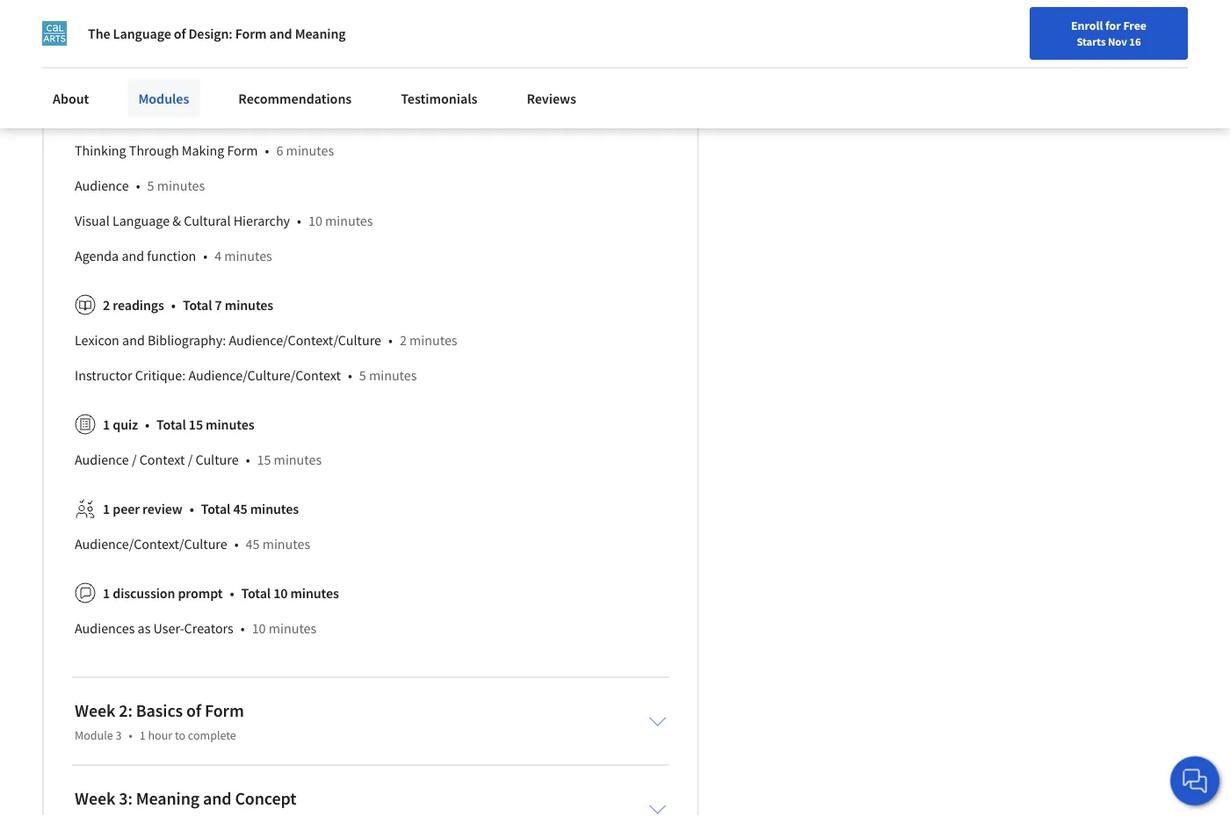 Task type: describe. For each thing, give the bounding box(es) containing it.
the
[[88, 25, 110, 42]]

1 vertical spatial 10
[[273, 585, 288, 602]]

audiences as user-creators • 10 minutes
[[75, 620, 317, 637]]

45 for •
[[246, 535, 260, 553]]

about
[[53, 90, 89, 107]]

5 videos • total 28 minutes
[[103, 71, 268, 89]]

total for total 15 minutes
[[157, 416, 186, 434]]

1 horizontal spatial 15
[[257, 451, 271, 469]]

culture
[[196, 451, 239, 469]]

1 peer review
[[103, 500, 183, 518]]

total for total 7 minutes
[[183, 296, 212, 314]]

form inside 'hide info about module content' region
[[227, 142, 258, 159]]

audience/culture/context
[[188, 367, 341, 384]]

2:
[[119, 700, 133, 722]]

nov
[[1108, 34, 1128, 48]]

quiz
[[113, 416, 138, 434]]

hide info about module content button
[[68, 13, 272, 45]]

3
[[116, 728, 122, 744]]

agenda and function • 4 minutes
[[75, 247, 272, 265]]

total for total 45 minutes
[[201, 500, 231, 518]]

1 vertical spatial 5
[[147, 177, 154, 194]]

reviews link
[[516, 79, 587, 118]]

audience/context/culture • 45 minutes
[[75, 535, 310, 553]]

modules
[[138, 90, 189, 107]]

making
[[182, 142, 224, 159]]

testimonials
[[401, 90, 478, 107]]

meaning inside week 3: meaning and concept dropdown button
[[136, 788, 200, 810]]

review
[[142, 500, 183, 518]]

info about module content element
[[68, 6, 667, 653]]

complete
[[188, 728, 236, 744]]

as
[[138, 620, 151, 637]]

discussion
[[113, 585, 175, 602]]

1 discussion prompt
[[103, 585, 223, 602]]

hour
[[148, 728, 172, 744]]

concept
[[235, 788, 297, 810]]

readings
[[113, 296, 164, 314]]

preview module
[[396, 107, 494, 124]]

• total 15 minutes
[[145, 416, 254, 434]]

prompt
[[178, 585, 223, 602]]

module
[[75, 728, 113, 744]]

hide info about module content region
[[75, 56, 667, 653]]

visual
[[75, 212, 110, 230]]

module inside dropdown button
[[180, 21, 221, 37]]

week 3: meaning and concept button
[[61, 776, 681, 817]]

reviews
[[527, 90, 577, 107]]

1 for • total 45 minutes
[[103, 500, 110, 518]]

week for week 2: basics of form module 3 • 1 hour to complete
[[75, 700, 115, 722]]

audience for audience / context / culture
[[75, 451, 129, 469]]

3:
[[119, 788, 133, 810]]

6
[[276, 142, 283, 159]]

audiences
[[75, 620, 135, 637]]

2 readings
[[103, 296, 164, 314]]

1 horizontal spatial meaning
[[295, 25, 346, 42]]

audience / context / culture • 15 minutes
[[75, 451, 322, 469]]

for
[[1106, 18, 1121, 33]]

• inside week 2: basics of form module 3 • 1 hour to complete
[[129, 728, 132, 744]]

language for &
[[112, 212, 170, 230]]

info
[[123, 21, 144, 37]]

about
[[146, 21, 178, 37]]

form for design:
[[235, 25, 267, 42]]

starts
[[1077, 34, 1106, 48]]

creators
[[184, 620, 234, 637]]

and right the agenda
[[122, 247, 144, 265]]

module inside region
[[447, 107, 494, 124]]

week for week 3: meaning and concept
[[75, 788, 115, 810]]

1 for • total 15 minutes
[[103, 416, 110, 434]]

total left 28
[[170, 71, 200, 89]]

introduction:
[[75, 107, 152, 124]]

cultural
[[184, 212, 231, 230]]

instructor critique: audience/culture/context • 5 minutes
[[75, 367, 417, 384]]

preview module link
[[396, 107, 494, 124]]

enroll
[[1071, 18, 1103, 33]]

• total 45 minutes
[[190, 500, 299, 518]]

and right content
[[269, 25, 292, 42]]

to
[[175, 728, 186, 744]]

introduction: audience/context/culture • 1 minute
[[75, 107, 378, 124]]

user-
[[153, 620, 184, 637]]

0 vertical spatial of
[[174, 25, 186, 42]]

16
[[1130, 34, 1141, 48]]



Task type: locate. For each thing, give the bounding box(es) containing it.
total up audience/context/culture • 45 minutes
[[201, 500, 231, 518]]

agenda
[[75, 247, 119, 265]]

and down 2 readings
[[122, 332, 145, 349]]

testimonials link
[[390, 79, 488, 118]]

1 vertical spatial audience
[[75, 451, 129, 469]]

1 for • total 10 minutes
[[103, 585, 110, 602]]

of
[[174, 25, 186, 42], [186, 700, 201, 722]]

15
[[189, 416, 203, 434], [257, 451, 271, 469]]

chat with us image
[[1181, 767, 1209, 795]]

&
[[173, 212, 181, 230]]

2 vertical spatial form
[[205, 700, 244, 722]]

show notifications image
[[1043, 22, 1065, 43]]

2 vertical spatial audience/context/culture
[[75, 535, 227, 553]]

meaning right '3:'
[[136, 788, 200, 810]]

week
[[75, 700, 115, 722], [75, 788, 115, 810]]

1
[[326, 107, 333, 124], [103, 416, 110, 434], [103, 500, 110, 518], [103, 585, 110, 602], [139, 728, 146, 744]]

4
[[215, 247, 222, 265]]

2 horizontal spatial 10
[[308, 212, 322, 230]]

2 vertical spatial 5
[[359, 367, 366, 384]]

lexicon and bibliography: audience/context/culture • 2 minutes
[[75, 332, 458, 349]]

0 vertical spatial audience/context/culture
[[155, 107, 307, 124]]

1 vertical spatial 45
[[246, 535, 260, 553]]

form right design:
[[235, 25, 267, 42]]

1 vertical spatial audience/context/culture
[[229, 332, 382, 349]]

hide
[[96, 21, 121, 37]]

recommendations
[[239, 90, 352, 107]]

1 up audiences
[[103, 585, 110, 602]]

2 week from the top
[[75, 788, 115, 810]]

week 3: meaning and concept
[[75, 788, 297, 810]]

bibliography:
[[148, 332, 226, 349]]

1 inside week 2: basics of form module 3 • 1 hour to complete
[[139, 728, 146, 744]]

45 for total
[[233, 500, 248, 518]]

instructor
[[75, 367, 132, 384]]

content
[[223, 21, 265, 37]]

1 / from the left
[[132, 451, 137, 469]]

0 horizontal spatial 5
[[103, 71, 110, 89]]

week inside dropdown button
[[75, 788, 115, 810]]

total up context
[[157, 416, 186, 434]]

through
[[129, 142, 179, 159]]

1 left minute
[[326, 107, 333, 124]]

1 vertical spatial week
[[75, 788, 115, 810]]

0 vertical spatial week
[[75, 700, 115, 722]]

0 horizontal spatial 2
[[103, 296, 110, 314]]

california institute of the arts image
[[42, 21, 67, 46]]

audience
[[75, 177, 129, 194], [75, 451, 129, 469]]

modules link
[[128, 79, 200, 118]]

the language of design: form and meaning
[[88, 25, 346, 42]]

1 horizontal spatial 5
[[147, 177, 154, 194]]

form inside week 2: basics of form module 3 • 1 hour to complete
[[205, 700, 244, 722]]

1 left hour
[[139, 728, 146, 744]]

total left 7
[[183, 296, 212, 314]]

0 horizontal spatial /
[[132, 451, 137, 469]]

and inside dropdown button
[[203, 788, 232, 810]]

1 horizontal spatial module
[[447, 107, 494, 124]]

0 vertical spatial form
[[235, 25, 267, 42]]

form for of
[[205, 700, 244, 722]]

audience/context/culture
[[155, 107, 307, 124], [229, 332, 382, 349], [75, 535, 227, 553]]

1 vertical spatial meaning
[[136, 788, 200, 810]]

module
[[180, 21, 221, 37], [447, 107, 494, 124]]

week inside week 2: basics of form module 3 • 1 hour to complete
[[75, 700, 115, 722]]

• total 7 minutes
[[171, 296, 273, 314]]

1 quiz
[[103, 416, 138, 434]]

7
[[215, 296, 222, 314]]

form left "6"
[[227, 142, 258, 159]]

thinking
[[75, 142, 126, 159]]

module right preview
[[447, 107, 494, 124]]

audience • 5 minutes
[[75, 177, 205, 194]]

1 left quiz
[[103, 416, 110, 434]]

10
[[308, 212, 322, 230], [273, 585, 288, 602], [252, 620, 266, 637]]

free
[[1124, 18, 1147, 33]]

0 vertical spatial 5
[[103, 71, 110, 89]]

10 right hierarchy
[[308, 212, 322, 230]]

0 vertical spatial module
[[180, 21, 221, 37]]

hide info about module content
[[96, 21, 265, 37]]

1 vertical spatial 2
[[400, 332, 407, 349]]

menu item
[[912, 18, 1025, 75]]

thinking through making form • 6 minutes
[[75, 142, 334, 159]]

10 right prompt
[[273, 585, 288, 602]]

module right 'about'
[[180, 21, 221, 37]]

1 vertical spatial 15
[[257, 451, 271, 469]]

enroll for free starts nov 16
[[1071, 18, 1147, 48]]

0 vertical spatial 2
[[103, 296, 110, 314]]

audience down 1 quiz
[[75, 451, 129, 469]]

1 week from the top
[[75, 700, 115, 722]]

week 2: basics of form module 3 • 1 hour to complete
[[75, 700, 244, 744]]

about link
[[42, 79, 100, 118]]

0 vertical spatial language
[[113, 25, 171, 42]]

hierarchy
[[233, 212, 290, 230]]

peer
[[113, 500, 140, 518]]

45 down the culture on the bottom left of page
[[233, 500, 248, 518]]

lexicon
[[75, 332, 119, 349]]

audience for audience
[[75, 177, 129, 194]]

1 vertical spatial module
[[447, 107, 494, 124]]

45
[[233, 500, 248, 518], [246, 535, 260, 553]]

2 audience from the top
[[75, 451, 129, 469]]

1 audience from the top
[[75, 177, 129, 194]]

/
[[132, 451, 137, 469], [188, 451, 193, 469]]

week left '3:'
[[75, 788, 115, 810]]

of inside week 2: basics of form module 3 • 1 hour to complete
[[186, 700, 201, 722]]

0 vertical spatial 10
[[308, 212, 322, 230]]

meaning
[[295, 25, 346, 42], [136, 788, 200, 810]]

audience/context/culture down 1 peer review
[[75, 535, 227, 553]]

of up complete
[[186, 700, 201, 722]]

0 vertical spatial audience
[[75, 177, 129, 194]]

15 right the culture on the bottom left of page
[[257, 451, 271, 469]]

45 down • total 45 minutes
[[246, 535, 260, 553]]

1 left the peer
[[103, 500, 110, 518]]

total right prompt
[[241, 585, 271, 602]]

visual language & cultural hierarchy • 10 minutes
[[75, 212, 373, 230]]

language inside 'hide info about module content' region
[[112, 212, 170, 230]]

of left design:
[[174, 25, 186, 42]]

1 vertical spatial language
[[112, 212, 170, 230]]

1 horizontal spatial /
[[188, 451, 193, 469]]

preview
[[396, 107, 445, 124]]

videos
[[113, 71, 152, 89]]

minute
[[336, 107, 378, 124]]

2 vertical spatial 10
[[252, 620, 266, 637]]

form
[[235, 25, 267, 42], [227, 142, 258, 159], [205, 700, 244, 722]]

/ left the culture on the bottom left of page
[[188, 451, 193, 469]]

10 down • total 10 minutes
[[252, 620, 266, 637]]

2 / from the left
[[188, 451, 193, 469]]

None search field
[[251, 11, 505, 46]]

coursera image
[[21, 14, 133, 42]]

language for of
[[113, 25, 171, 42]]

1 vertical spatial form
[[227, 142, 258, 159]]

•
[[159, 71, 163, 89], [314, 107, 319, 124], [265, 142, 269, 159], [136, 177, 140, 194], [297, 212, 301, 230], [203, 247, 208, 265], [171, 296, 176, 314], [389, 332, 393, 349], [348, 367, 352, 384], [145, 416, 150, 434], [246, 451, 250, 469], [190, 500, 194, 518], [234, 535, 239, 553], [230, 585, 234, 602], [241, 620, 245, 637], [129, 728, 132, 744]]

basics
[[136, 700, 183, 722]]

0 vertical spatial 15
[[189, 416, 203, 434]]

1 horizontal spatial 2
[[400, 332, 407, 349]]

2 horizontal spatial 5
[[359, 367, 366, 384]]

total for total 10 minutes
[[241, 585, 271, 602]]

• total 10 minutes
[[230, 585, 339, 602]]

total
[[170, 71, 200, 89], [183, 296, 212, 314], [157, 416, 186, 434], [201, 500, 231, 518], [241, 585, 271, 602]]

28
[[202, 71, 217, 89]]

context
[[139, 451, 185, 469]]

0 vertical spatial 45
[[233, 500, 248, 518]]

0 vertical spatial meaning
[[295, 25, 346, 42]]

/ left context
[[132, 451, 137, 469]]

5
[[103, 71, 110, 89], [147, 177, 154, 194], [359, 367, 366, 384]]

0 horizontal spatial module
[[180, 21, 221, 37]]

0 horizontal spatial 10
[[252, 620, 266, 637]]

audience/context/culture up audience/culture/context
[[229, 332, 382, 349]]

audience down thinking
[[75, 177, 129, 194]]

minutes
[[219, 71, 268, 89], [286, 142, 334, 159], [157, 177, 205, 194], [325, 212, 373, 230], [224, 247, 272, 265], [225, 296, 273, 314], [410, 332, 458, 349], [369, 367, 417, 384], [206, 416, 254, 434], [274, 451, 322, 469], [250, 500, 299, 518], [263, 535, 310, 553], [290, 585, 339, 602], [269, 620, 317, 637]]

language
[[113, 25, 171, 42], [112, 212, 170, 230]]

critique:
[[135, 367, 186, 384]]

audience/context/culture down 28
[[155, 107, 307, 124]]

recommendations link
[[228, 79, 362, 118]]

function
[[147, 247, 196, 265]]

0 horizontal spatial meaning
[[136, 788, 200, 810]]

1 vertical spatial of
[[186, 700, 201, 722]]

week up module
[[75, 700, 115, 722]]

design:
[[188, 25, 233, 42]]

and left concept
[[203, 788, 232, 810]]

form up complete
[[205, 700, 244, 722]]

meaning up recommendations
[[295, 25, 346, 42]]

1 horizontal spatial 10
[[273, 585, 288, 602]]

0 horizontal spatial 15
[[189, 416, 203, 434]]

15 up audience / context / culture • 15 minutes
[[189, 416, 203, 434]]



Task type: vqa. For each thing, say whether or not it's contained in the screenshot.


